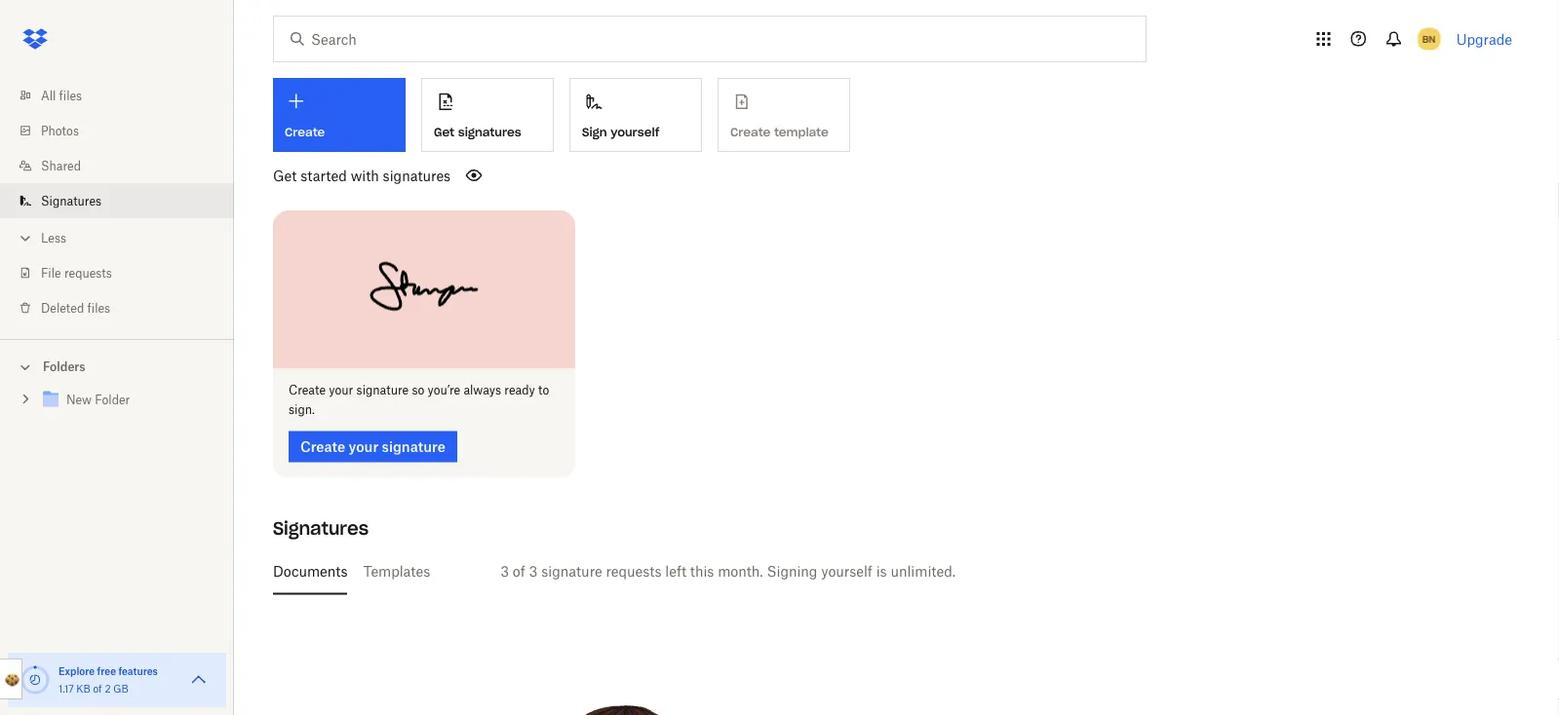 Task type: locate. For each thing, give the bounding box(es) containing it.
create for create your signature
[[300, 439, 345, 455]]

files right deleted
[[87, 301, 110, 315]]

features
[[118, 666, 158, 678]]

create up sign.
[[289, 383, 326, 398]]

1 horizontal spatial yourself
[[821, 564, 873, 580]]

sign yourself
[[582, 125, 660, 140]]

1 horizontal spatial of
[[513, 564, 525, 580]]

new
[[66, 393, 92, 408]]

requests right file
[[64, 266, 112, 280]]

signature inside create your signature so you're always ready to sign.
[[356, 383, 409, 398]]

0 horizontal spatial yourself
[[611, 125, 660, 140]]

signature inside tab list
[[541, 564, 602, 580]]

1 horizontal spatial requests
[[606, 564, 662, 580]]

photos
[[41, 123, 79, 138]]

deleted
[[41, 301, 84, 315]]

get inside "button"
[[434, 125, 455, 140]]

signatures
[[41, 194, 102, 208], [273, 518, 369, 540]]

1 vertical spatial of
[[93, 683, 102, 695]]

1 horizontal spatial signatures
[[458, 125, 521, 140]]

yourself
[[611, 125, 660, 140], [821, 564, 873, 580]]

3 of 3 signature requests left this month. signing yourself is unlimited.
[[501, 564, 956, 580]]

less image
[[16, 229, 35, 248]]

less
[[41, 231, 66, 245]]

0 horizontal spatial of
[[93, 683, 102, 695]]

dropbox image
[[16, 20, 55, 59]]

your inside create your signature button
[[349, 439, 379, 455]]

get up get started with signatures
[[434, 125, 455, 140]]

0 vertical spatial create
[[285, 125, 325, 140]]

0 horizontal spatial signatures
[[383, 167, 451, 184]]

1 horizontal spatial 3
[[529, 564, 538, 580]]

new folder
[[66, 393, 130, 408]]

create button
[[273, 78, 406, 152]]

1 vertical spatial your
[[349, 439, 379, 455]]

your
[[329, 383, 353, 398], [349, 439, 379, 455]]

requests
[[64, 266, 112, 280], [606, 564, 662, 580]]

signatures up documents tab
[[273, 518, 369, 540]]

0 vertical spatial signatures
[[41, 194, 102, 208]]

1 horizontal spatial files
[[87, 301, 110, 315]]

photos link
[[16, 113, 234, 148]]

2 vertical spatial signature
[[541, 564, 602, 580]]

1 vertical spatial signatures
[[273, 518, 369, 540]]

1 vertical spatial files
[[87, 301, 110, 315]]

0 vertical spatial signatures
[[458, 125, 521, 140]]

all files link
[[16, 78, 234, 113]]

signature
[[356, 383, 409, 398], [382, 439, 445, 455], [541, 564, 602, 580]]

documents tab
[[273, 549, 348, 595]]

0 vertical spatial requests
[[64, 266, 112, 280]]

yourself left is
[[821, 564, 873, 580]]

requests left left
[[606, 564, 662, 580]]

folders button
[[0, 352, 234, 381]]

create inside button
[[300, 439, 345, 455]]

so
[[412, 383, 425, 398]]

0 vertical spatial yourself
[[611, 125, 660, 140]]

signatures list item
[[0, 183, 234, 218]]

1 3 from the left
[[501, 564, 509, 580]]

Search text field
[[311, 28, 1106, 50]]

2 vertical spatial create
[[300, 439, 345, 455]]

create inside create your signature so you're always ready to sign.
[[289, 383, 326, 398]]

0 horizontal spatial 3
[[501, 564, 509, 580]]

files
[[59, 88, 82, 103], [87, 301, 110, 315]]

signatures down shared
[[41, 194, 102, 208]]

upgrade
[[1457, 31, 1513, 47]]

your down create your signature so you're always ready to sign.
[[349, 439, 379, 455]]

0 horizontal spatial requests
[[64, 266, 112, 280]]

1 horizontal spatial signatures
[[273, 518, 369, 540]]

all
[[41, 88, 56, 103]]

2 3 from the left
[[529, 564, 538, 580]]

1 vertical spatial create
[[289, 383, 326, 398]]

1 vertical spatial get
[[273, 167, 297, 184]]

this
[[690, 564, 714, 580]]

started
[[301, 167, 347, 184]]

1 vertical spatial yourself
[[821, 564, 873, 580]]

1 vertical spatial signatures
[[383, 167, 451, 184]]

tab list
[[273, 549, 1520, 595]]

you're
[[428, 383, 460, 398]]

0 horizontal spatial signatures
[[41, 194, 102, 208]]

get left started
[[273, 167, 297, 184]]

left
[[665, 564, 687, 580]]

upgrade link
[[1457, 31, 1513, 47]]

create down sign.
[[300, 439, 345, 455]]

files right all
[[59, 88, 82, 103]]

get
[[434, 125, 455, 140], [273, 167, 297, 184]]

signature inside button
[[382, 439, 445, 455]]

of
[[513, 564, 525, 580], [93, 683, 102, 695]]

gb
[[113, 683, 129, 695]]

signature for create your signature
[[382, 439, 445, 455]]

0 horizontal spatial get
[[273, 167, 297, 184]]

0 vertical spatial get
[[434, 125, 455, 140]]

0 horizontal spatial files
[[59, 88, 82, 103]]

list
[[0, 66, 234, 339]]

deleted files
[[41, 301, 110, 315]]

0 vertical spatial your
[[329, 383, 353, 398]]

2
[[105, 683, 111, 695]]

yourself inside tab list
[[821, 564, 873, 580]]

yourself right sign
[[611, 125, 660, 140]]

1 horizontal spatial get
[[434, 125, 455, 140]]

3
[[501, 564, 509, 580], [529, 564, 538, 580]]

shared link
[[16, 148, 234, 183]]

requests inside tab list
[[606, 564, 662, 580]]

get started with signatures
[[273, 167, 451, 184]]

always
[[464, 383, 501, 398]]

deleted files link
[[16, 291, 234, 326]]

documents
[[273, 564, 348, 580]]

0 vertical spatial signature
[[356, 383, 409, 398]]

sign
[[582, 125, 607, 140]]

create your signature button
[[289, 432, 457, 463]]

create up started
[[285, 125, 325, 140]]

signatures inside "button"
[[458, 125, 521, 140]]

0 vertical spatial files
[[59, 88, 82, 103]]

create
[[285, 125, 325, 140], [289, 383, 326, 398], [300, 439, 345, 455]]

create inside dropdown button
[[285, 125, 325, 140]]

get for get started with signatures
[[273, 167, 297, 184]]

signatures
[[458, 125, 521, 140], [383, 167, 451, 184]]

1 vertical spatial signature
[[382, 439, 445, 455]]

1 vertical spatial requests
[[606, 564, 662, 580]]

folders
[[43, 360, 85, 374]]

templates
[[363, 564, 430, 580]]

your up create your signature button
[[329, 383, 353, 398]]

your inside create your signature so you're always ready to sign.
[[329, 383, 353, 398]]

your for create your signature
[[349, 439, 379, 455]]

signatures link
[[16, 183, 234, 218]]



Task type: describe. For each thing, give the bounding box(es) containing it.
list containing all files
[[0, 66, 234, 339]]

files for deleted files
[[87, 301, 110, 315]]

files for all files
[[59, 88, 82, 103]]

create for create
[[285, 125, 325, 140]]

signature for create your signature so you're always ready to sign.
[[356, 383, 409, 398]]

file requests
[[41, 266, 112, 280]]

get signatures
[[434, 125, 521, 140]]

kb
[[76, 683, 90, 695]]

new folder link
[[39, 388, 218, 414]]

yourself inside 'button'
[[611, 125, 660, 140]]

explore free features 1.17 kb of 2 gb
[[59, 666, 158, 695]]

signatures inside 'link'
[[41, 194, 102, 208]]

create your signature
[[300, 439, 445, 455]]

templates tab
[[363, 549, 430, 595]]

quota usage element
[[20, 665, 51, 696]]

get signatures button
[[421, 78, 554, 152]]

requests inside list
[[64, 266, 112, 280]]

sign yourself button
[[570, 78, 702, 152]]

get for get signatures
[[434, 125, 455, 140]]

with
[[351, 167, 379, 184]]

your for create your signature so you're always ready to sign.
[[329, 383, 353, 398]]

of inside explore free features 1.17 kb of 2 gb
[[93, 683, 102, 695]]

ready
[[505, 383, 535, 398]]

shared
[[41, 158, 81, 173]]

bn button
[[1414, 23, 1445, 55]]

0 vertical spatial of
[[513, 564, 525, 580]]

tab list containing documents
[[273, 549, 1520, 595]]

to
[[538, 383, 549, 398]]

file
[[41, 266, 61, 280]]

unlimited.
[[891, 564, 956, 580]]

create your signature so you're always ready to sign.
[[289, 383, 549, 417]]

explore
[[59, 666, 95, 678]]

sign.
[[289, 403, 315, 417]]

create for create your signature so you're always ready to sign.
[[289, 383, 326, 398]]

month.
[[718, 564, 763, 580]]

all files
[[41, 88, 82, 103]]

folder
[[95, 393, 130, 408]]

bn
[[1423, 33, 1436, 45]]

free
[[97, 666, 116, 678]]

is
[[876, 564, 887, 580]]

file requests link
[[16, 256, 234, 291]]

1.17
[[59, 683, 74, 695]]

signing
[[767, 564, 818, 580]]



Task type: vqa. For each thing, say whether or not it's contained in the screenshot.
Folder, New Folder row
no



